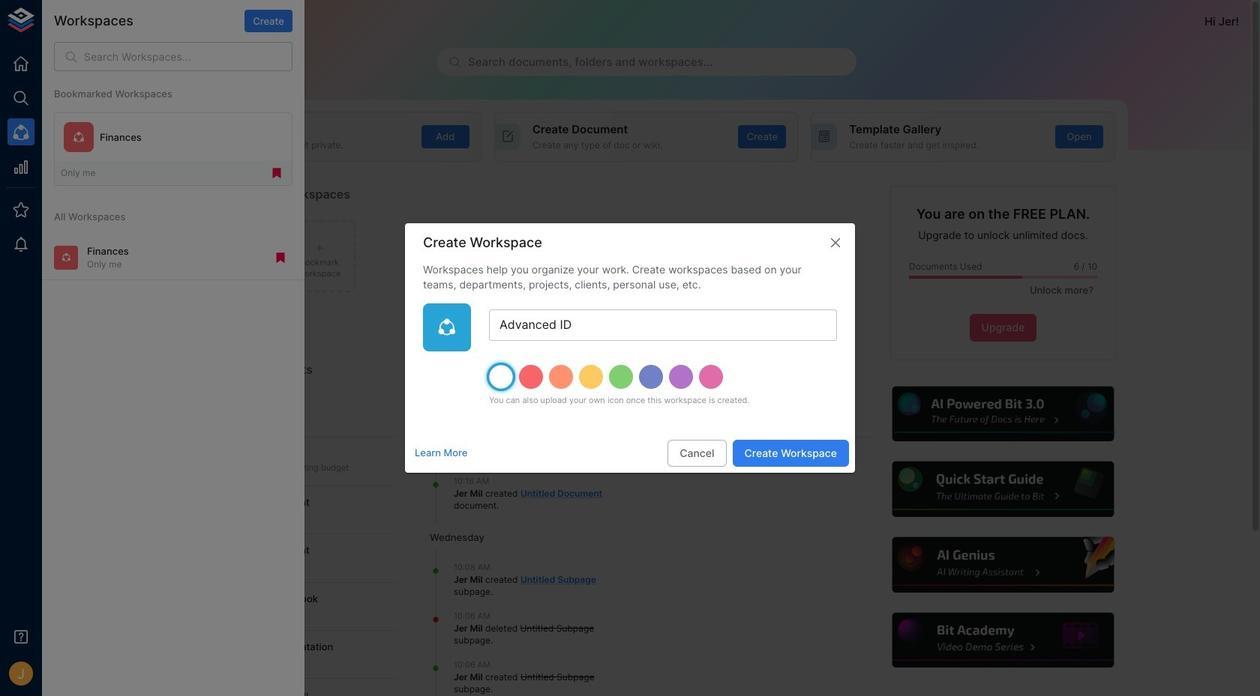 Task type: vqa. For each thing, say whether or not it's contained in the screenshot.
left tooltip
no



Task type: locate. For each thing, give the bounding box(es) containing it.
dialog
[[405, 224, 855, 473]]

remove bookmark image
[[274, 251, 287, 265]]

3 help image from the top
[[890, 536, 1116, 595]]

help image
[[890, 385, 1116, 444], [890, 460, 1116, 520], [890, 536, 1116, 595], [890, 611, 1116, 671]]

4 help image from the top
[[890, 611, 1116, 671]]

Search Workspaces... text field
[[84, 42, 293, 71]]



Task type: describe. For each thing, give the bounding box(es) containing it.
1 help image from the top
[[890, 385, 1116, 444]]

2 help image from the top
[[890, 460, 1116, 520]]

remove bookmark image
[[270, 167, 284, 180]]

Marketing Team, Project X, Personal, etc. text field
[[489, 310, 837, 341]]



